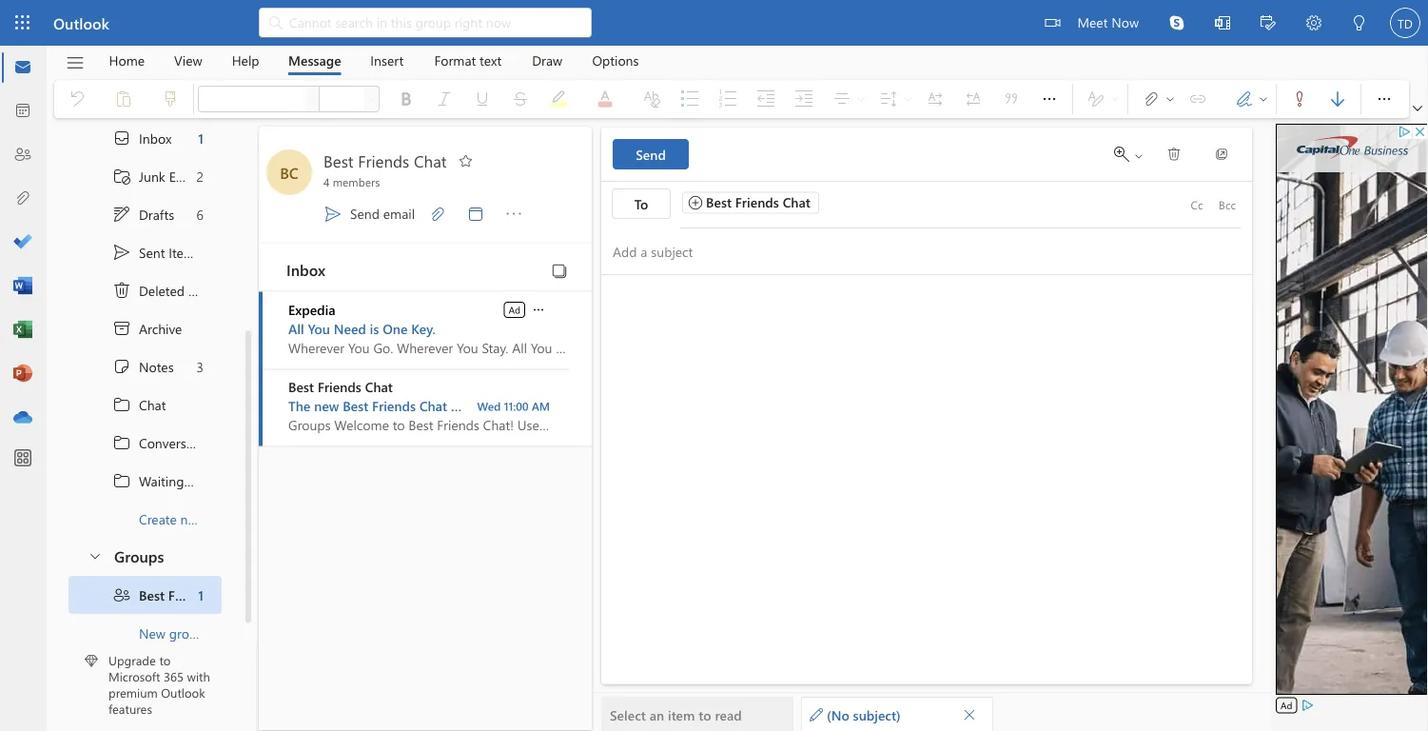 Task type: vqa. For each thing, say whether or not it's contained in the screenshot.


Task type: locate. For each thing, give the bounding box(es) containing it.
chat inside popup button
[[414, 149, 447, 171]]

the new best friends chat group is ready
[[288, 397, 538, 415]]

reading pane main content
[[594, 119, 1272, 731]]

0 vertical spatial items
[[169, 244, 201, 262]]

drafts
[[139, 206, 174, 223]]

0 vertical spatial one
[[383, 320, 408, 337]]

0 vertical spatial 
[[1142, 89, 1161, 109]]


[[65, 53, 85, 73]]

 left 
[[1375, 89, 1394, 109]]

1 horizontal spatial 
[[324, 204, 343, 223]]

send inside button
[[636, 145, 666, 163]]

features
[[109, 700, 152, 717]]

groups
[[114, 546, 164, 566]]

create new folder
[[139, 510, 243, 528]]

set your advertising preferences image
[[1301, 698, 1316, 713]]

0 horizontal spatial one
[[383, 320, 408, 337]]

Cannot search in this group right now field
[[287, 12, 581, 32]]

11:00
[[504, 398, 529, 414]]

 button
[[1203, 139, 1241, 169]]

best friends chat application
[[0, 0, 1429, 731]]

 right  at top right
[[1258, 93, 1270, 105]]

inbox inside ' inbox'
[[139, 130, 172, 147]]

help button
[[218, 46, 274, 75]]

is
[[370, 320, 379, 337], [592, 339, 600, 356], [491, 397, 501, 415]]

best friends chat button
[[682, 192, 819, 214]]

 for  send email
[[324, 204, 343, 223]]

items inside  sent items
[[169, 244, 201, 262]]

new left folder
[[180, 510, 205, 528]]

1 vertical spatial ad
[[1281, 699, 1293, 712]]

 tree item
[[69, 348, 222, 386]]

wed
[[477, 398, 501, 414]]

2 vertical spatial is
[[491, 397, 501, 415]]

message list no items selected list box
[[259, 292, 655, 730]]

 for 
[[428, 204, 447, 223]]

1 horizontal spatial  button
[[305, 86, 320, 112]]

best friends chat inside best friends chat popup button
[[324, 149, 447, 171]]

0 horizontal spatial 
[[112, 281, 131, 300]]

 tree item
[[69, 272, 222, 310]]

onedrive image
[[13, 408, 32, 427]]

0 horizontal spatial new
[[180, 510, 205, 528]]

2  from the top
[[112, 434, 131, 453]]

to
[[159, 652, 171, 669], [699, 706, 712, 723]]


[[1215, 147, 1230, 162]]

inbox up expedia
[[287, 259, 325, 279]]

 tree item down the  notes in the left of the page
[[69, 386, 222, 424]]

 for 
[[1167, 147, 1182, 162]]

1 vertical spatial items
[[188, 282, 220, 300]]

best right the
[[343, 397, 369, 415]]

you left go. on the top left
[[348, 339, 370, 356]]

group left 11:00
[[451, 397, 488, 415]]

1 horizontal spatial all
[[512, 339, 527, 356]]

 for  chat
[[112, 395, 131, 415]]


[[1170, 15, 1185, 30]]


[[1216, 15, 1231, 30]]

 up 
[[112, 281, 131, 300]]

1 inside  tree item
[[198, 130, 204, 147]]

 left sent
[[112, 243, 131, 262]]

0 vertical spatial 1
[[198, 130, 204, 147]]

wherever right go. on the top left
[[397, 339, 453, 356]]

1 horizontal spatial  button
[[1366, 80, 1404, 118]]

0 horizontal spatial all
[[288, 320, 304, 337]]

0 vertical spatial send
[[636, 145, 666, 163]]

0 vertical spatial 
[[324, 204, 343, 223]]

 down 4
[[324, 204, 343, 223]]

new right the
[[314, 397, 339, 415]]

to down new group
[[159, 652, 171, 669]]

1 vertical spatial need
[[556, 339, 588, 356]]

tab list inside best friends chat application
[[94, 46, 654, 75]]

notes
[[139, 358, 174, 376]]

0 horizontal spatial to
[[159, 652, 171, 669]]

group
[[451, 397, 488, 415], [169, 625, 205, 642]]

group inside tree item
[[169, 625, 205, 642]]


[[324, 204, 343, 223], [112, 243, 131, 262]]

need right the stay.
[[556, 339, 588, 356]]

all right the stay.
[[512, 339, 527, 356]]

tab list containing home
[[94, 46, 654, 75]]

an
[[650, 706, 665, 723]]

 inside popup button
[[1040, 89, 1059, 109]]

 for  
[[1142, 89, 1161, 109]]

email
[[169, 168, 201, 185]]

 tree item down ' chat' at the left bottom
[[69, 424, 222, 462]]

1 vertical spatial 
[[112, 243, 131, 262]]

1 up 2
[[198, 130, 204, 147]]

tree containing 
[[69, 119, 243, 538]]

outlook right premium on the left bottom
[[161, 684, 205, 701]]

0 horizontal spatial inbox
[[139, 130, 172, 147]]

best friends chat
[[324, 149, 447, 171], [706, 193, 811, 210], [288, 378, 393, 395]]

 for  popup button
[[1040, 89, 1059, 109]]

 button down  button at the top of the page
[[530, 300, 547, 318]]

 button
[[1281, 84, 1319, 114]]

0 horizontal spatial send
[[350, 205, 380, 222]]

1 horizontal spatial inbox
[[287, 259, 325, 279]]


[[1142, 89, 1161, 109], [428, 204, 447, 223]]

 inside tree item
[[112, 281, 131, 300]]

items for 
[[188, 282, 220, 300]]

1 vertical spatial is
[[592, 339, 600, 356]]

ad left set your advertising preferences icon
[[1281, 699, 1293, 712]]

tab list
[[94, 46, 654, 75]]

tree
[[69, 119, 243, 538]]

1 horizontal spatial new
[[314, 397, 339, 415]]

4 members button
[[320, 174, 380, 189]]


[[506, 206, 522, 222]]

1 horizontal spatial one
[[604, 339, 629, 356]]

 down ''
[[112, 395, 131, 415]]


[[1167, 147, 1182, 162], [112, 281, 131, 300]]

1 horizontal spatial group
[[451, 397, 488, 415]]

wherever down expedia
[[288, 339, 345, 356]]

1 horizontal spatial 
[[1167, 147, 1182, 162]]

 down ' chat' at the left bottom
[[112, 434, 131, 453]]

excel image
[[13, 321, 32, 340]]

0 horizontal spatial  button
[[530, 300, 547, 318]]

1 vertical spatial outlook
[[161, 684, 205, 701]]

1 vertical spatial 
[[112, 281, 131, 300]]

 button right font size text box
[[365, 86, 380, 112]]

expedia
[[288, 301, 336, 318]]

0 vertical spatial group
[[451, 397, 488, 415]]

1 horizontal spatial outlook
[[161, 684, 205, 701]]

1 horizontal spatial to
[[699, 706, 712, 723]]

the
[[288, 397, 311, 415]]

 inside button
[[1167, 147, 1182, 162]]

powerpoint image
[[13, 365, 32, 384]]

outlook banner
[[0, 0, 1429, 48]]

you left the stay.
[[457, 339, 479, 356]]

2 horizontal spatial  button
[[365, 86, 380, 112]]

2  tree item from the top
[[69, 424, 222, 462]]

 up  
[[1142, 89, 1161, 109]]

ad
[[509, 303, 521, 316], [1281, 699, 1293, 712]]

1 horizontal spatial key.
[[632, 339, 655, 356]]

ad inside message list no items selected list box
[[509, 303, 521, 316]]

0 horizontal spatial wherever
[[288, 339, 345, 356]]

1 vertical spatial best friends chat
[[706, 193, 811, 210]]

1 up new group
[[198, 587, 204, 604]]

ad up all you need is one key. wherever you go. wherever you stay. all you need is one key.
[[509, 303, 521, 316]]

0 vertical spatial new
[[314, 397, 339, 415]]

 button
[[305, 86, 320, 112], [365, 86, 380, 112], [78, 538, 110, 573]]

new for the
[[314, 397, 339, 415]]

group right new
[[169, 625, 205, 642]]

 for  dropdown button inside the message list no items selected list box
[[531, 302, 546, 317]]

1 horizontal spatial 
[[1040, 89, 1059, 109]]

2 vertical spatial 
[[112, 472, 131, 491]]

new
[[314, 397, 339, 415], [180, 510, 205, 528]]

you
[[308, 320, 330, 337], [348, 339, 370, 356], [457, 339, 479, 356], [531, 339, 553, 356]]

3  tree item from the top
[[69, 462, 223, 500]]

0 vertical spatial 
[[112, 395, 131, 415]]

all
[[288, 320, 304, 337], [512, 339, 527, 356]]

 inside message list no items selected list box
[[531, 302, 546, 317]]

to
[[635, 195, 649, 212]]

to left read at the right bottom of the page
[[699, 706, 712, 723]]

 tree item up "create"
[[69, 462, 223, 500]]

files image
[[13, 189, 32, 208]]

1 vertical spatial to
[[699, 706, 712, 723]]

2 horizontal spatial is
[[592, 339, 600, 356]]

 for  sent items
[[112, 243, 131, 262]]

 button left the groups
[[78, 538, 110, 573]]

item
[[668, 706, 695, 723]]

2 1 from the top
[[198, 587, 204, 604]]

chat inside button
[[783, 193, 811, 210]]

1 vertical spatial send
[[350, 205, 380, 222]]

items
[[169, 244, 201, 262], [188, 282, 220, 300]]

1 inside  tree item
[[198, 587, 204, 604]]

 right 
[[1134, 150, 1145, 162]]

new group tree item
[[69, 614, 222, 652]]

0 horizontal spatial group
[[169, 625, 205, 642]]

1
[[198, 130, 204, 147], [198, 587, 204, 604]]

best right to
[[706, 193, 732, 210]]

 inside  
[[1258, 93, 1270, 105]]

 button down message button
[[305, 86, 320, 112]]

create new folder tree item
[[69, 500, 243, 538]]

word image
[[13, 277, 32, 296]]


[[306, 93, 318, 105], [366, 93, 378, 105], [1165, 93, 1176, 105], [1258, 93, 1270, 105], [1134, 150, 1145, 162], [88, 548, 103, 563]]

1 horizontal spatial is
[[491, 397, 501, 415]]

0 vertical spatial outlook
[[53, 12, 109, 33]]

2 wherever from the left
[[397, 339, 453, 356]]

0 horizontal spatial 
[[531, 302, 546, 317]]

 button for font size text box
[[365, 86, 380, 112]]

one
[[383, 320, 408, 337], [604, 339, 629, 356]]

send button
[[613, 139, 689, 169]]

1 1 from the top
[[198, 130, 204, 147]]

create
[[139, 510, 177, 528]]

outlook inside banner
[[53, 12, 109, 33]]

1 vertical spatial 
[[428, 204, 447, 223]]

1 horizontal spatial send
[[636, 145, 666, 163]]

1 for 
[[198, 587, 204, 604]]

items right sent
[[169, 244, 201, 262]]

 button
[[546, 257, 573, 283]]

0 vertical spatial inbox
[[139, 130, 172, 147]]

send down members
[[350, 205, 380, 222]]

include group
[[1133, 80, 1273, 118]]

2 horizontal spatial 
[[1375, 89, 1394, 109]]

sent
[[139, 244, 165, 262]]

1  from the top
[[112, 395, 131, 415]]

1 vertical spatial new
[[180, 510, 205, 528]]

0 vertical spatial to
[[159, 652, 171, 669]]

bcc button
[[1213, 189, 1243, 220]]

 button left 
[[1366, 80, 1404, 118]]

subject)
[[853, 706, 901, 723]]

 for  waiting4reply
[[112, 472, 131, 491]]

new inside message list no items selected list box
[[314, 397, 339, 415]]

send
[[636, 145, 666, 163], [350, 205, 380, 222]]

3  from the top
[[112, 472, 131, 491]]

send up to
[[636, 145, 666, 163]]


[[1040, 89, 1059, 109], [1375, 89, 1394, 109], [531, 302, 546, 317]]

0 horizontal spatial outlook
[[53, 12, 109, 33]]

key.
[[411, 320, 436, 337], [632, 339, 655, 356]]

1 vertical spatial group
[[169, 625, 205, 642]]

0 horizontal spatial 
[[112, 243, 131, 262]]

 
[[1115, 147, 1145, 162]]

 inside include group
[[1142, 89, 1161, 109]]

0 horizontal spatial is
[[370, 320, 379, 337]]

inbox right 
[[139, 130, 172, 147]]

1 vertical spatial 
[[112, 434, 131, 453]]

 inbox
[[112, 129, 172, 148]]

best up 4 members "popup button"
[[324, 149, 354, 171]]

0 horizontal spatial  button
[[78, 538, 110, 573]]

 left the groups
[[88, 548, 103, 563]]

chat
[[414, 149, 447, 171], [783, 193, 811, 210], [365, 378, 393, 395], [139, 396, 166, 414], [420, 397, 447, 415]]

friends
[[358, 149, 410, 171], [736, 193, 779, 210], [318, 378, 361, 395], [372, 397, 416, 415]]

2 vertical spatial best friends chat
[[288, 378, 393, 395]]

 inside tree item
[[112, 243, 131, 262]]

 button
[[957, 701, 983, 728]]

 button
[[1366, 80, 1404, 118], [530, 300, 547, 318]]

more apps image
[[13, 449, 32, 468]]

0 horizontal spatial 
[[428, 204, 447, 223]]

0 vertical spatial best friends chat
[[324, 149, 447, 171]]

all down expedia
[[288, 320, 304, 337]]

Font size text field
[[320, 88, 364, 110]]

 inside message list section
[[324, 204, 343, 223]]

new inside tree item
[[180, 510, 205, 528]]

 tree item
[[69, 234, 222, 272]]

1 vertical spatial key.
[[632, 339, 655, 356]]

0 horizontal spatial ad
[[509, 303, 521, 316]]


[[1235, 89, 1255, 109]]

go.
[[374, 339, 393, 356]]

1 vertical spatial inbox
[[287, 259, 325, 279]]

0 vertical spatial ad
[[509, 303, 521, 316]]

cc button
[[1182, 189, 1213, 220]]

0 vertical spatial 
[[1167, 147, 1182, 162]]

folder
[[208, 510, 243, 528]]

 down ""
[[1040, 89, 1059, 109]]

need down expedia
[[334, 320, 366, 337]]


[[1329, 89, 1348, 109]]

 right  
[[1167, 147, 1182, 162]]

Add a subject text field
[[602, 236, 1224, 267]]

outlook up  button on the top left of the page
[[53, 12, 109, 33]]

calendar image
[[13, 102, 32, 121]]

 up  button
[[1165, 93, 1176, 105]]

1 horizontal spatial 
[[1142, 89, 1161, 109]]

0 vertical spatial all
[[288, 320, 304, 337]]

0 vertical spatial key.
[[411, 320, 436, 337]]

 inside button
[[428, 204, 447, 223]]

meet now
[[1078, 13, 1139, 30]]

1 vertical spatial  button
[[530, 300, 547, 318]]

best friends chat button
[[320, 149, 447, 174]]

1 vertical spatial 1
[[198, 587, 204, 604]]

to do image
[[13, 233, 32, 252]]

1 horizontal spatial wherever
[[397, 339, 453, 356]]

items inside  deleted items
[[188, 282, 220, 300]]

 up the create new folder tree item
[[112, 472, 131, 491]]

0 horizontal spatial need
[[334, 320, 366, 337]]

items right deleted
[[188, 282, 220, 300]]

 left  button
[[428, 204, 447, 223]]

 tree item
[[69, 386, 222, 424], [69, 424, 222, 462], [69, 462, 223, 500]]

premium
[[109, 684, 158, 701]]

wherever
[[288, 339, 345, 356], [397, 339, 453, 356]]

 down  button at the top of the page
[[531, 302, 546, 317]]

junk
[[139, 168, 165, 185]]



Task type: describe. For each thing, give the bounding box(es) containing it.
mail image
[[13, 58, 32, 77]]

 deleted items
[[112, 281, 220, 300]]

to button
[[612, 188, 671, 219]]


[[963, 708, 977, 721]]

 
[[1235, 89, 1270, 109]]

outlook inside the upgrade to microsoft 365 with premium outlook features
[[161, 684, 205, 701]]

0 vertical spatial is
[[370, 320, 379, 337]]

new for create
[[180, 510, 205, 528]]

read
[[715, 706, 742, 723]]

 for 
[[112, 434, 131, 453]]

bcc
[[1219, 197, 1236, 212]]

6
[[197, 206, 204, 223]]

draw button
[[518, 46, 577, 75]]

you down expedia
[[308, 320, 330, 337]]


[[112, 167, 131, 186]]

 for  dropdown button to the top
[[1375, 89, 1394, 109]]

 tree item
[[69, 196, 222, 234]]


[[112, 205, 131, 224]]

1 for 
[[198, 130, 204, 147]]

 button
[[1155, 0, 1200, 46]]

3
[[197, 358, 204, 376]]

ready
[[504, 397, 538, 415]]

group inside message list no items selected list box
[[451, 397, 488, 415]]

 button
[[56, 47, 94, 79]]

people image
[[13, 146, 32, 165]]

waiting4reply
[[139, 472, 223, 490]]

0 vertical spatial  button
[[1366, 80, 1404, 118]]

members
[[333, 174, 380, 189]]

wed 11:00 am
[[477, 398, 550, 414]]

 chat
[[112, 395, 166, 415]]


[[458, 153, 474, 168]]

to inside button
[[699, 706, 712, 723]]

1 vertical spatial all
[[512, 339, 527, 356]]

microsoft
[[109, 668, 160, 685]]

 button
[[1246, 0, 1292, 48]]

upgrade
[[109, 652, 156, 669]]

1 horizontal spatial ad
[[1281, 699, 1293, 712]]

best inside popup button
[[324, 149, 354, 171]]

 inside  
[[1165, 93, 1176, 105]]

td image
[[1391, 8, 1421, 38]]

items for 
[[169, 244, 201, 262]]

left-rail-appbar navigation
[[4, 46, 42, 440]]


[[112, 129, 131, 148]]

text
[[480, 51, 502, 69]]


[[1291, 89, 1310, 109]]

basic text group
[[198, 80, 1069, 118]]

365
[[164, 668, 184, 685]]

am
[[532, 398, 550, 414]]

now
[[1112, 13, 1139, 30]]

4
[[324, 174, 330, 189]]

insert
[[371, 51, 404, 69]]

 inside  
[[1134, 150, 1145, 162]]

 send email
[[324, 204, 415, 223]]

 button for font text field
[[305, 86, 320, 112]]

groups tree item
[[69, 538, 222, 576]]

1  tree item from the top
[[69, 386, 222, 424]]

Font text field
[[199, 88, 304, 110]]

clipboard group
[[58, 80, 189, 118]]

 for  deleted items
[[112, 281, 131, 300]]

 button
[[1319, 84, 1357, 114]]

 archive
[[112, 319, 182, 338]]

inbox inside message list section
[[287, 259, 325, 279]]

best inside button
[[706, 193, 732, 210]]

premium features image
[[85, 654, 98, 668]]

tags group
[[1281, 80, 1357, 114]]

select
[[610, 706, 646, 723]]

best up the
[[288, 378, 314, 395]]

 button
[[1292, 0, 1337, 48]]

1 vertical spatial one
[[604, 339, 629, 356]]

message list section
[[259, 127, 655, 730]]

1 wherever from the left
[[288, 339, 345, 356]]

(no
[[827, 706, 850, 723]]


[[112, 357, 131, 376]]

To text field
[[681, 192, 1182, 217]]

message
[[288, 51, 341, 69]]

 button
[[1410, 99, 1427, 118]]

 button
[[1200, 0, 1246, 48]]

2
[[197, 168, 204, 185]]

bc button
[[267, 149, 312, 195]]

 button
[[1337, 0, 1383, 48]]


[[112, 319, 131, 338]]

home button
[[95, 46, 159, 75]]

 
[[1142, 89, 1176, 109]]

4 members
[[324, 174, 380, 189]]

0 vertical spatial need
[[334, 320, 366, 337]]

 (no subject)
[[810, 706, 901, 723]]

 tree item
[[69, 158, 222, 196]]

 button
[[495, 193, 533, 235]]

message button
[[274, 46, 356, 75]]

home
[[109, 51, 145, 69]]

 button inside message list no items selected list box
[[530, 300, 547, 318]]

 sent items
[[112, 243, 201, 262]]

 tree item
[[69, 119, 222, 158]]

upgrade to microsoft 365 with premium outlook features
[[109, 652, 210, 717]]


[[112, 586, 131, 605]]

 tree item
[[69, 310, 222, 348]]

0 horizontal spatial key.
[[411, 320, 436, 337]]

 button inside groups tree item
[[78, 538, 110, 573]]

to inside the upgrade to microsoft 365 with premium outlook features
[[159, 652, 171, 669]]

view
[[174, 51, 202, 69]]

format text button
[[420, 46, 516, 75]]

email
[[383, 205, 415, 222]]

outlook link
[[53, 0, 109, 46]]

options
[[592, 51, 639, 69]]

 search field
[[259, 0, 592, 43]]

send inside  send email
[[350, 205, 380, 222]]

format text
[[434, 51, 502, 69]]

chat inside ' chat'
[[139, 396, 166, 414]]

friends inside popup button
[[358, 149, 410, 171]]

options button
[[578, 46, 653, 75]]


[[1046, 15, 1061, 30]]

best friends chat inside message list no items selected list box
[[288, 378, 393, 395]]

all you need is one key. wherever you go. wherever you stay. all you need is one key.
[[288, 320, 655, 356]]

 button
[[457, 193, 495, 235]]

 left font size text box
[[306, 93, 318, 105]]

 tree item
[[69, 576, 222, 614]]

 button
[[1031, 80, 1069, 118]]

cc
[[1191, 197, 1204, 212]]

best friends chat image
[[267, 149, 312, 195]]

new group
[[139, 625, 205, 642]]


[[1353, 15, 1368, 30]]

 inside groups tree item
[[88, 548, 103, 563]]


[[1115, 147, 1130, 162]]

with
[[187, 668, 210, 685]]

you right the stay.
[[531, 339, 553, 356]]

 notes
[[112, 357, 174, 376]]

best friends chat inside best friends chat button
[[706, 193, 811, 210]]

help
[[232, 51, 259, 69]]

draw
[[532, 51, 563, 69]]

 junk email 2
[[112, 167, 204, 186]]

tree inside best friends chat application
[[69, 119, 243, 538]]

deleted
[[139, 282, 185, 300]]

1 horizontal spatial need
[[556, 339, 588, 356]]

new
[[139, 625, 166, 642]]

 right font size text box
[[366, 93, 378, 105]]


[[1307, 15, 1322, 30]]


[[1413, 104, 1423, 113]]

 drafts
[[112, 205, 174, 224]]

friends inside button
[[736, 193, 779, 210]]

select an item to read button
[[602, 697, 794, 731]]



